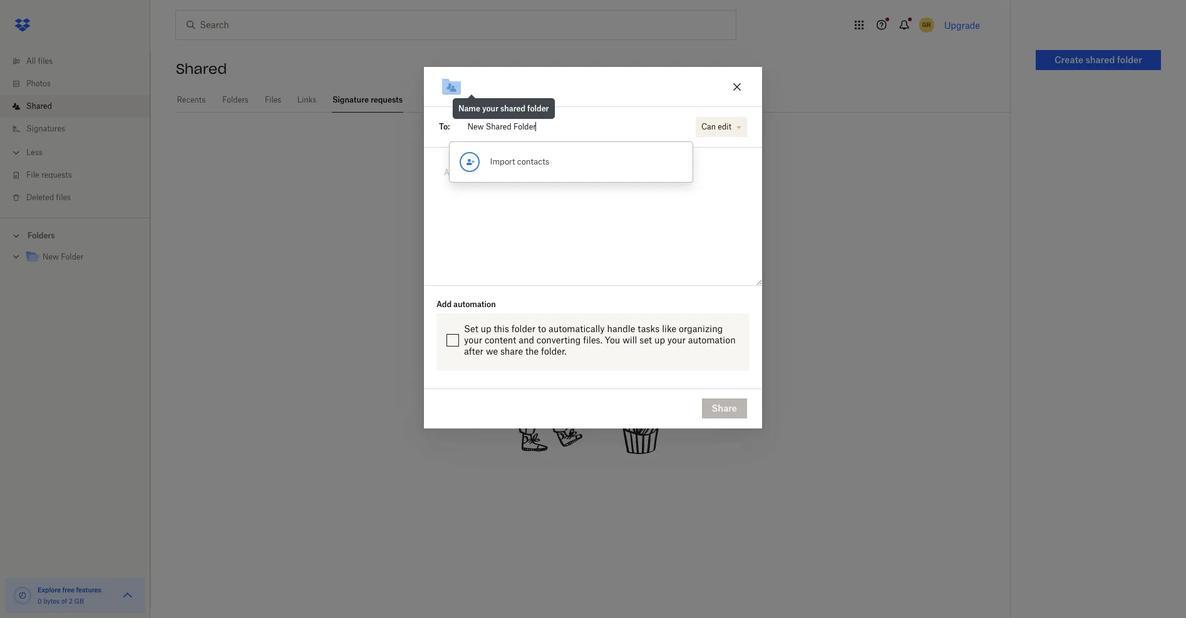 Task type: vqa. For each thing, say whether or not it's contained in the screenshot.
group
no



Task type: locate. For each thing, give the bounding box(es) containing it.
0 horizontal spatial shared
[[26, 101, 52, 111]]

and
[[519, 335, 534, 346]]

requests up when you request signatures, they'll appear here.
[[561, 160, 625, 178]]

automation up set
[[453, 300, 496, 309]]

upgrade
[[944, 20, 980, 30]]

requests for file requests
[[41, 170, 72, 180]]

your
[[482, 104, 499, 113], [464, 335, 482, 346], [668, 335, 686, 346]]

your right name
[[482, 104, 499, 113]]

2 vertical spatial folder
[[512, 324, 536, 334]]

shared
[[1086, 54, 1115, 65], [500, 104, 526, 113]]

folders link
[[222, 88, 249, 111]]

add
[[437, 300, 452, 309]]

folders left files
[[222, 95, 249, 105]]

your down like
[[668, 335, 686, 346]]

1 vertical spatial files
[[56, 193, 71, 202]]

0 vertical spatial automation
[[453, 300, 496, 309]]

0 horizontal spatial files
[[38, 56, 53, 66]]

0 vertical spatial up
[[481, 324, 491, 334]]

folder inside "set up this folder to automatically handle tasks like organizing your content and converting files. you will set up your automation after we share the folder."
[[512, 324, 536, 334]]

appear
[[651, 186, 689, 198]]

share button
[[702, 399, 747, 419]]

files
[[38, 56, 53, 66], [56, 193, 71, 202]]

0 vertical spatial shared
[[1086, 54, 1115, 65]]

up
[[481, 324, 491, 334], [655, 335, 665, 346]]

0 vertical spatial folder
[[1117, 54, 1142, 65]]

set
[[464, 324, 478, 334]]

handle
[[607, 324, 635, 334]]

can
[[701, 122, 716, 131]]

add automation
[[437, 300, 496, 309]]

folders
[[222, 95, 249, 105], [28, 231, 55, 241]]

1 vertical spatial shared
[[500, 104, 526, 113]]

1 horizontal spatial up
[[655, 335, 665, 346]]

illustration of an empty shelf image
[[494, 269, 682, 457]]

new folder
[[43, 252, 83, 262]]

1 vertical spatial automation
[[688, 335, 736, 346]]

1 horizontal spatial automation
[[688, 335, 736, 346]]

tab list containing recents
[[176, 88, 1010, 113]]

0 vertical spatial folders
[[222, 95, 249, 105]]

requests inside file requests link
[[41, 170, 72, 180]]

requests inside the signature requests 'link'
[[371, 95, 403, 105]]

signature
[[490, 160, 557, 178]]

automatically
[[549, 324, 605, 334]]

1 horizontal spatial requests
[[371, 95, 403, 105]]

list
[[0, 43, 150, 218]]

contacts
[[517, 157, 549, 167]]

automation down organizing
[[688, 335, 736, 346]]

Add a message (optional) text field
[[439, 163, 747, 192]]

they'll
[[617, 186, 648, 198]]

requests right file
[[41, 170, 72, 180]]

1 vertical spatial folder
[[527, 104, 549, 113]]

shared inside list item
[[26, 101, 52, 111]]

0 horizontal spatial up
[[481, 324, 491, 334]]

shared inside button
[[1086, 54, 1115, 65]]

organizing
[[679, 324, 723, 334]]

1 horizontal spatial files
[[56, 193, 71, 202]]

folder for set up this folder to automatically handle tasks like organizing your content and converting files. you will set up your automation after we share the folder.
[[512, 324, 536, 334]]

requests
[[371, 95, 403, 105], [561, 160, 625, 178], [41, 170, 72, 180]]

shared list item
[[0, 95, 150, 118]]

files.
[[583, 335, 603, 346]]

folders up new
[[28, 231, 55, 241]]

free
[[62, 587, 75, 594]]

shared right name
[[500, 104, 526, 113]]

you
[[605, 335, 620, 346]]

requests right signature
[[371, 95, 403, 105]]

0 horizontal spatial folders
[[28, 231, 55, 241]]

automation
[[453, 300, 496, 309], [688, 335, 736, 346]]

shared link
[[10, 95, 150, 118]]

the
[[525, 346, 539, 357]]

can edit
[[701, 122, 732, 131]]

files right all
[[38, 56, 53, 66]]

0 vertical spatial shared
[[176, 60, 227, 78]]

shared down the "photos"
[[26, 101, 52, 111]]

requests for signature requests
[[371, 95, 403, 105]]

less image
[[10, 147, 23, 159]]

1 vertical spatial folders
[[28, 231, 55, 241]]

converting
[[537, 335, 581, 346]]

name your shared folder
[[458, 104, 549, 113]]

1 vertical spatial up
[[655, 335, 665, 346]]

all
[[26, 56, 36, 66]]

1 horizontal spatial folders
[[222, 95, 249, 105]]

signature
[[333, 95, 369, 105]]

content
[[485, 335, 516, 346]]

folder
[[61, 252, 83, 262]]

Contact name field
[[463, 117, 690, 137]]

no
[[466, 160, 485, 178]]

file requests
[[26, 170, 72, 180]]

folder right create
[[1117, 54, 1142, 65]]

0 horizontal spatial shared
[[500, 104, 526, 113]]

2 horizontal spatial requests
[[561, 160, 625, 178]]

recents link
[[176, 88, 207, 111]]

import contacts
[[490, 157, 549, 167]]

will
[[623, 335, 637, 346]]

1 horizontal spatial shared
[[1086, 54, 1115, 65]]

shared up recents "link"
[[176, 60, 227, 78]]

photos
[[26, 79, 51, 88]]

0 horizontal spatial requests
[[41, 170, 72, 180]]

progress
[[647, 160, 710, 178]]

shared right create
[[1086, 54, 1115, 65]]

0 vertical spatial files
[[38, 56, 53, 66]]

gb
[[74, 598, 84, 606]]

folder up contact name field
[[527, 104, 549, 113]]

signature requests
[[333, 95, 403, 105]]

shared
[[176, 60, 227, 78], [26, 101, 52, 111]]

folder
[[1117, 54, 1142, 65], [527, 104, 549, 113], [512, 324, 536, 334]]

tab list
[[176, 88, 1010, 113]]

all files
[[26, 56, 53, 66]]

1 vertical spatial shared
[[26, 101, 52, 111]]

files right deleted
[[56, 193, 71, 202]]

0 horizontal spatial automation
[[453, 300, 496, 309]]

0
[[38, 598, 42, 606]]

you
[[490, 186, 510, 198]]

folder up and
[[512, 324, 536, 334]]

to
[[538, 324, 546, 334]]

tasks
[[638, 324, 660, 334]]

files
[[265, 95, 281, 105]]



Task type: describe. For each thing, give the bounding box(es) containing it.
recents
[[177, 95, 206, 105]]

upgrade link
[[944, 20, 980, 30]]

shared inside sharing modal "dialog"
[[500, 104, 526, 113]]

folders button
[[0, 226, 150, 245]]

file requests link
[[10, 164, 150, 187]]

when
[[457, 186, 487, 198]]

share
[[500, 346, 523, 357]]

photos link
[[10, 73, 150, 95]]

here.
[[692, 186, 719, 198]]

of
[[61, 598, 67, 606]]

deleted files
[[26, 193, 71, 202]]

file
[[26, 170, 39, 180]]

name
[[458, 104, 480, 113]]

quota usage element
[[13, 586, 33, 606]]

explore
[[38, 587, 61, 594]]

deleted files link
[[10, 187, 150, 209]]

folder.
[[541, 346, 567, 357]]

2
[[69, 598, 73, 606]]

new folder link
[[25, 249, 140, 266]]

your up after
[[464, 335, 482, 346]]

folder for name your shared folder
[[527, 104, 549, 113]]

files link
[[264, 88, 282, 111]]

in
[[629, 160, 642, 178]]

set up this folder to automatically handle tasks like organizing your content and converting files. you will set up your automation after we share the folder.
[[464, 324, 736, 357]]

like
[[662, 324, 677, 334]]

bytes
[[43, 598, 60, 606]]

less
[[26, 148, 43, 157]]

create
[[1055, 54, 1084, 65]]

deleted
[[26, 193, 54, 202]]

signatures
[[26, 124, 65, 133]]

we
[[486, 346, 498, 357]]

create shared folder
[[1055, 54, 1142, 65]]

to:
[[439, 122, 450, 132]]

features
[[76, 587, 101, 594]]

edit
[[718, 122, 732, 131]]

automation inside "set up this folder to automatically handle tasks like organizing your content and converting files. you will set up your automation after we share the folder."
[[688, 335, 736, 346]]

create shared folder button
[[1036, 50, 1161, 70]]

this
[[494, 324, 509, 334]]

request
[[513, 186, 553, 198]]

dropbox image
[[10, 13, 35, 38]]

no signature requests in progress
[[466, 160, 710, 178]]

files for deleted files
[[56, 193, 71, 202]]

folders inside folders link
[[222, 95, 249, 105]]

1 horizontal spatial shared
[[176, 60, 227, 78]]

files for all files
[[38, 56, 53, 66]]

all files link
[[10, 50, 150, 73]]

signatures,
[[557, 186, 614, 198]]

links
[[297, 95, 317, 105]]

folder inside button
[[1117, 54, 1142, 65]]

new
[[43, 252, 59, 262]]

signatures link
[[10, 118, 150, 140]]

sharing modal dialog
[[424, 67, 762, 529]]

signature requests link
[[332, 88, 403, 111]]

can edit button
[[696, 117, 747, 137]]

folders inside folders button
[[28, 231, 55, 241]]

Import contacts field
[[450, 114, 693, 182]]

after
[[464, 346, 484, 357]]

set
[[640, 335, 652, 346]]

explore free features 0 bytes of 2 gb
[[38, 587, 101, 606]]

list containing all files
[[0, 43, 150, 218]]

links link
[[297, 88, 317, 111]]

import
[[490, 157, 515, 167]]

when you request signatures, they'll appear here.
[[457, 186, 719, 198]]

share
[[712, 404, 737, 414]]



